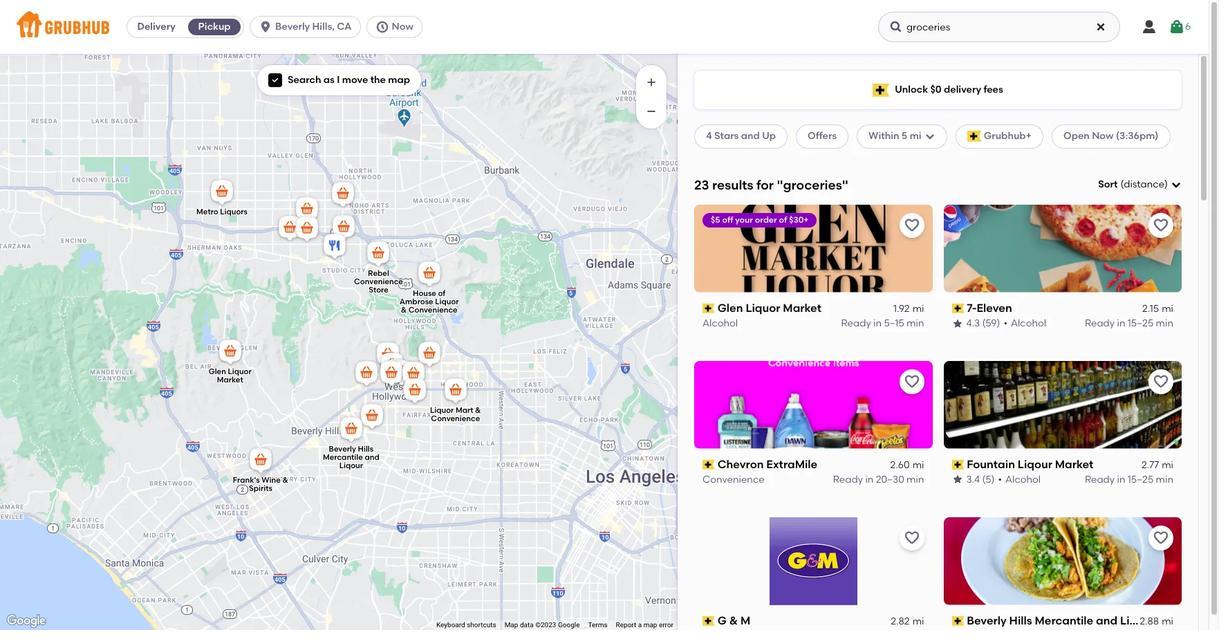 Task type: vqa. For each thing, say whether or not it's contained in the screenshot.
Lala's Argentine Grill image
yes



Task type: describe. For each thing, give the bounding box(es) containing it.
of for order
[[779, 215, 787, 225]]

grubhub plus flag logo image for grubhub+
[[967, 131, 981, 142]]

terners liquor image
[[358, 401, 386, 432]]

pickup
[[198, 21, 231, 33]]

g
[[718, 614, 727, 627]]

google image
[[3, 612, 49, 630]]

"groceries"
[[777, 177, 848, 193]]

distance
[[1124, 178, 1165, 190]]

star icon image for fountain liqour market
[[952, 474, 963, 485]]

main navigation navigation
[[0, 0, 1209, 54]]

pickup button
[[185, 16, 244, 38]]

media wine liquor & convenience image
[[401, 376, 429, 406]]

5–15
[[884, 317, 904, 329]]

extramile
[[767, 458, 818, 471]]

7 eleven image
[[353, 359, 380, 389]]

mercantile for beverly hills mercantile and liqour
[[1035, 614, 1094, 627]]

glen liquor market logo image
[[694, 205, 933, 292]]

roman's liquor & convenience image
[[416, 339, 443, 370]]

sort ( distance )
[[1098, 178, 1168, 190]]

0 vertical spatial glen
[[718, 301, 743, 315]]

mi for chevron extramile
[[913, 459, 924, 471]]

2.77 mi
[[1142, 459, 1174, 471]]

subscription pass image for beverly hills mercantile and liqour
[[952, 616, 964, 626]]

23 results for "groceries"
[[694, 177, 848, 193]]

mi for 7-eleven
[[1162, 303, 1174, 315]]

village market image
[[330, 213, 358, 243]]

20–30
[[876, 473, 904, 485]]

mercantile for beverly hills mercantile and liqour frank's wine & spirits
[[323, 453, 363, 462]]

subscription pass image for chevron extramile
[[703, 460, 715, 470]]

frank's wine & spirits image
[[247, 446, 275, 476]]

rebel
[[368, 269, 389, 278]]

move
[[342, 74, 368, 86]]

4
[[706, 130, 712, 142]]

g & m
[[718, 614, 751, 627]]

)
[[1165, 178, 1168, 190]]

valley village liquor & wine image
[[329, 179, 357, 210]]

beverly hills mercantile and liqour
[[967, 614, 1155, 627]]

within 5 mi
[[869, 130, 922, 142]]

liqour for beverly hills mercantile and liqour frank's wine & spirits
[[339, 461, 363, 470]]

lala's argentine grill image
[[321, 231, 349, 262]]

delivery
[[944, 84, 981, 95]]

in for fountain liqour market
[[1117, 473, 1126, 485]]

liquor mart & convenience
[[430, 406, 481, 423]]

beverly for beverly hills, ca
[[275, 21, 310, 33]]

wine
[[262, 475, 281, 484]]

metro liquors
[[196, 207, 248, 216]]

beverly hills, ca button
[[250, 16, 366, 38]]

glen inside glen liquor market
[[209, 367, 226, 376]]

save this restaurant image for save this restaurant 'button' related to fountain liqour market logo
[[1153, 373, 1169, 390]]

stars
[[714, 130, 739, 142]]

• for eleven
[[1004, 317, 1008, 329]]

report a map error
[[616, 621, 674, 629]]

4 stars and up
[[706, 130, 776, 142]]

alcohol for 7-
[[1011, 317, 1046, 329]]

m&m market & liquor image
[[276, 213, 304, 244]]

7-eleven logo image
[[944, 205, 1182, 292]]

in for chevron extramile
[[865, 473, 874, 485]]

& inside liquor mart & convenience
[[475, 406, 481, 415]]

0 vertical spatial and
[[741, 130, 760, 142]]

0 horizontal spatial svg image
[[924, 131, 935, 142]]

ready for chevron extramile
[[833, 473, 863, 485]]

within
[[869, 130, 899, 142]]

offers
[[808, 130, 837, 142]]

mi right 5
[[910, 130, 922, 142]]

ambrose
[[400, 297, 433, 306]]

terms
[[588, 621, 608, 629]]

$5 off your order of $30+
[[711, 215, 809, 225]]

ca
[[337, 21, 352, 33]]

frank's
[[233, 475, 260, 484]]

open
[[1064, 130, 1090, 142]]

in for glen liquor market
[[874, 317, 882, 329]]

mi for glen liquor market
[[913, 303, 924, 315]]

save this restaurant image for chevron extramile logo
[[904, 373, 920, 390]]

a
[[638, 621, 642, 629]]

convenience inside liquor mart & convenience
[[431, 414, 480, 423]]

save this restaurant button for fountain liqour market logo
[[1149, 369, 1174, 394]]

g & m logo image
[[770, 517, 857, 605]]

beverly hills mercantile and liqour frank's wine & spirits
[[233, 444, 379, 493]]

of for house
[[438, 288, 446, 297]]

ready in 15–25 min for 7-eleven
[[1085, 317, 1174, 329]]

m
[[741, 614, 751, 627]]

metro liquors image
[[208, 177, 236, 208]]

subscription pass image for g & m
[[703, 616, 715, 626]]

©2023
[[535, 621, 556, 629]]

proceed
[[1155, 522, 1195, 534]]

$30+
[[789, 215, 809, 225]]

svg image inside field
[[1171, 179, 1182, 190]]

fountain liqour market image
[[378, 350, 406, 381]]

$5
[[711, 215, 720, 225]]

fountain
[[967, 458, 1015, 471]]

2.88 mi
[[1140, 615, 1174, 627]]

delivery
[[137, 21, 175, 33]]

house
[[413, 288, 436, 297]]

grubhub+
[[984, 130, 1032, 142]]

error
[[659, 621, 674, 629]]

unlock
[[895, 84, 928, 95]]

eleven
[[977, 301, 1012, 315]]

sort
[[1098, 178, 1118, 190]]

none field containing sort
[[1098, 178, 1182, 192]]

hills,
[[312, 21, 335, 33]]

liquor inside liquor mart & convenience
[[430, 406, 454, 415]]

ready for 7-eleven
[[1085, 317, 1115, 329]]

g & m image
[[378, 359, 405, 389]]

market for ready in 15–25 min
[[1055, 458, 1094, 471]]

beverly hills mercantile and liqour image
[[337, 415, 365, 445]]

as
[[324, 74, 335, 86]]

minus icon image
[[645, 104, 658, 118]]

ringside liquor & convenience image
[[293, 214, 321, 244]]

to
[[1197, 522, 1207, 534]]

save this restaurant button for chevron extramile logo
[[899, 369, 924, 394]]

map region
[[0, 39, 695, 630]]

in for 7-eleven
[[1117, 317, 1126, 329]]

liquor mart & convenience image
[[442, 376, 470, 406]]

save this restaurant button for g & m logo
[[899, 525, 924, 550]]

alcohol for fountain
[[1006, 473, 1041, 485]]

(3:36pm)
[[1116, 130, 1159, 142]]

shortcuts
[[467, 621, 496, 629]]

save this restaurant button for beverly hills mercantile and liqour logo
[[1149, 525, 1174, 550]]

3.4 (5)
[[966, 473, 995, 485]]

for
[[757, 177, 774, 193]]

liqour for beverly hills mercantile and liqour
[[1120, 614, 1155, 627]]

chevron
[[718, 458, 764, 471]]

15–25 for 7-eleven
[[1128, 317, 1154, 329]]

order
[[755, 215, 777, 225]]

plus icon image
[[645, 75, 658, 89]]

search as i move the map
[[288, 74, 410, 86]]

ready in 15–25 min for fountain liqour market
[[1085, 473, 1174, 485]]

convenience down the rebel convenience store icon
[[354, 277, 403, 286]]



Task type: locate. For each thing, give the bounding box(es) containing it.
ready in 15–25 min down 2.77
[[1085, 473, 1174, 485]]

glen liquor market inside map region
[[209, 367, 252, 384]]

1 vertical spatial of
[[438, 288, 446, 297]]

1 vertical spatial 15–25
[[1128, 473, 1154, 485]]

convenience
[[354, 277, 403, 286], [409, 305, 458, 314], [431, 414, 480, 423], [703, 473, 765, 485]]

keyboard shortcuts button
[[436, 620, 496, 630]]

google
[[558, 621, 580, 629]]

svg image inside 6 button
[[1169, 19, 1185, 35]]

0 horizontal spatial glen
[[209, 367, 226, 376]]

min down the 2.77 mi
[[1156, 473, 1174, 485]]

mercantile down beverly hills mercantile and liqour image
[[323, 453, 363, 462]]

1 horizontal spatial map
[[644, 621, 657, 629]]

0 vertical spatial map
[[388, 74, 410, 86]]

1 ready in 15–25 min from the top
[[1085, 317, 1174, 329]]

mi for fountain liqour market
[[1162, 459, 1174, 471]]

0 vertical spatial of
[[779, 215, 787, 225]]

convenience down chevron
[[703, 473, 765, 485]]

0 horizontal spatial mercantile
[[323, 453, 363, 462]]

1 horizontal spatial now
[[1092, 130, 1114, 142]]

of right house
[[438, 288, 446, 297]]

0 horizontal spatial and
[[365, 453, 379, 462]]

convenience down liquor mart & convenience image
[[431, 414, 480, 423]]

subscription pass image
[[703, 304, 715, 313]]

2.82
[[891, 615, 910, 627]]

subscription pass image for 7-eleven
[[952, 304, 964, 313]]

convenience down house
[[409, 305, 458, 314]]

1.92 mi
[[893, 303, 924, 315]]

1 horizontal spatial save this restaurant image
[[1153, 373, 1169, 390]]

chevron extramile logo image
[[694, 361, 933, 449]]

save this restaurant image for save this restaurant 'button' associated with g & m logo
[[904, 529, 920, 546]]

glen liquor market image
[[216, 337, 244, 368]]

mi for g & m
[[913, 615, 924, 627]]

market down glen liquor market image
[[217, 375, 243, 384]]

booze & brews liquor & convenience image
[[293, 195, 321, 225]]

6 button
[[1169, 15, 1191, 39]]

mi right '1.92'
[[913, 303, 924, 315]]

2.77
[[1142, 459, 1159, 471]]

1 vertical spatial grubhub plus flag logo image
[[967, 131, 981, 142]]

4.3 (59)
[[966, 317, 1000, 329]]

liqour
[[1018, 458, 1052, 471], [339, 461, 363, 470], [1120, 614, 1155, 627]]

0 horizontal spatial grubhub plus flag logo image
[[873, 83, 889, 96]]

• alcohol down fountain liqour market
[[998, 473, 1041, 485]]

subscription pass image right 2.82 mi
[[952, 616, 964, 626]]

0 vertical spatial 15–25
[[1128, 317, 1154, 329]]

2 star icon image from the top
[[952, 474, 963, 485]]

and left "2.88"
[[1096, 614, 1118, 627]]

&
[[401, 305, 407, 314], [475, 406, 481, 415], [282, 475, 288, 484], [729, 614, 738, 627]]

1 15–25 from the top
[[1128, 317, 1154, 329]]

& inside rebel convenience store house of ambrose liquor & convenience
[[401, 305, 407, 314]]

None field
[[1098, 178, 1182, 192]]

• alcohol for eleven
[[1004, 317, 1046, 329]]

svg image right 5
[[924, 131, 935, 142]]

and for beverly hills mercantile and liqour
[[1096, 614, 1118, 627]]

2.82 mi
[[891, 615, 924, 627]]

save this restaurant image
[[1153, 373, 1169, 390], [904, 529, 920, 546]]

0 horizontal spatial save this restaurant image
[[904, 529, 920, 546]]

liquor inside rebel convenience store house of ambrose liquor & convenience
[[435, 297, 459, 306]]

unlock $0 delivery fees
[[895, 84, 1003, 95]]

delivery button
[[127, 16, 185, 38]]

15–25 down 2.77
[[1128, 473, 1154, 485]]

subscription pass image left the fountain
[[952, 460, 964, 470]]

2.60
[[890, 459, 910, 471]]

7-eleven
[[967, 301, 1012, 315]]

and inside beverly hills mercantile and liqour frank's wine & spirits
[[365, 453, 379, 462]]

0 vertical spatial market
[[783, 301, 822, 315]]

results
[[712, 177, 753, 193]]

fountain liqour market logo image
[[944, 361, 1182, 449]]

1 horizontal spatial liqour
[[1018, 458, 1052, 471]]

15–25 for fountain liqour market
[[1128, 473, 1154, 485]]

2.15 mi
[[1142, 303, 1174, 315]]

0 horizontal spatial beverly
[[275, 21, 310, 33]]

1 horizontal spatial hills
[[1009, 614, 1032, 627]]

1 vertical spatial hills
[[1009, 614, 1032, 627]]

svg image for search as i move the map
[[271, 76, 279, 84]]

svg image
[[1169, 19, 1185, 35], [259, 20, 273, 34], [375, 20, 389, 34], [889, 20, 903, 34], [1095, 21, 1107, 33], [271, 76, 279, 84]]

fountain liqour market
[[967, 458, 1094, 471]]

1 vertical spatial map
[[644, 621, 657, 629]]

2 vertical spatial and
[[1096, 614, 1118, 627]]

& inside beverly hills mercantile and liqour frank's wine & spirits
[[282, 475, 288, 484]]

metro
[[196, 207, 218, 216]]

golden rule liquor & convenience image
[[388, 358, 416, 388]]

save this restaurant image for beverly hills mercantile and liqour logo
[[1153, 529, 1169, 546]]

1 vertical spatial mercantile
[[1035, 614, 1094, 627]]

beverly for beverly hills mercantile and liqour frank's wine & spirits
[[329, 444, 356, 453]]

0 vertical spatial • alcohol
[[1004, 317, 1046, 329]]

report
[[616, 621, 636, 629]]

1 vertical spatial save this restaurant image
[[904, 529, 920, 546]]

min for glen liquor market
[[907, 317, 924, 329]]

0 vertical spatial save this restaurant image
[[1153, 373, 1169, 390]]

svg image inside main navigation navigation
[[1141, 19, 1158, 35]]

mi right 2.82
[[913, 615, 924, 627]]

subscription pass image for fountain liqour market
[[952, 460, 964, 470]]

1 horizontal spatial and
[[741, 130, 760, 142]]

1 vertical spatial ready in 15–25 min
[[1085, 473, 1174, 485]]

1 horizontal spatial svg image
[[1141, 19, 1158, 35]]

0 vertical spatial svg image
[[1141, 19, 1158, 35]]

0 horizontal spatial •
[[998, 473, 1002, 485]]

0 horizontal spatial map
[[388, 74, 410, 86]]

now right open
[[1092, 130, 1114, 142]]

2 vertical spatial beverly
[[967, 614, 1007, 627]]

svg image inside now "button"
[[375, 20, 389, 34]]

mi for beverly hills mercantile and liqour
[[1162, 615, 1174, 627]]

and left up
[[741, 130, 760, 142]]

2 horizontal spatial svg image
[[1171, 179, 1182, 190]]

svg image left 6 button
[[1141, 19, 1158, 35]]

min down 2.60 mi
[[907, 473, 924, 485]]

0 horizontal spatial now
[[392, 21, 413, 33]]

save this restaurant image
[[904, 217, 920, 234], [1153, 217, 1169, 234], [904, 373, 920, 390], [1153, 529, 1169, 546]]

now button
[[366, 16, 428, 38]]

data
[[520, 621, 534, 629]]

of inside rebel convenience store house of ambrose liquor & convenience
[[438, 288, 446, 297]]

2.60 mi
[[890, 459, 924, 471]]

1 horizontal spatial glen liquor market
[[718, 301, 822, 315]]

save this restaurant image for 7-eleven logo at top
[[1153, 217, 1169, 234]]

1 horizontal spatial market
[[783, 301, 822, 315]]

and for beverly hills mercantile and liqour frank's wine & spirits
[[365, 453, 379, 462]]

1 star icon image from the top
[[952, 318, 963, 329]]

3.4
[[966, 473, 980, 485]]

ready in 20–30 min
[[833, 473, 924, 485]]

alcohol down fountain liqour market
[[1006, 473, 1041, 485]]

liqour inside beverly hills mercantile and liqour frank's wine & spirits
[[339, 461, 363, 470]]

mi right 2.77
[[1162, 459, 1174, 471]]

beverly hills, ca
[[275, 21, 352, 33]]

store
[[369, 285, 388, 294]]

subscription pass image left chevron
[[703, 460, 715, 470]]

ch
[[1210, 522, 1219, 534]]

subscription pass image left 7-
[[952, 304, 964, 313]]

svg image for 6
[[1169, 19, 1185, 35]]

star icon image
[[952, 318, 963, 329], [952, 474, 963, 485]]

beverly
[[275, 21, 310, 33], [329, 444, 356, 453], [967, 614, 1007, 627]]

• alcohol
[[1004, 317, 1046, 329], [998, 473, 1041, 485]]

2 horizontal spatial and
[[1096, 614, 1118, 627]]

mi
[[910, 130, 922, 142], [913, 303, 924, 315], [1162, 303, 1174, 315], [913, 459, 924, 471], [1162, 459, 1174, 471], [913, 615, 924, 627], [1162, 615, 1174, 627]]

save this restaurant button for 7-eleven logo at top
[[1149, 213, 1174, 238]]

report a map error link
[[616, 621, 674, 629]]

star icon image left 4.3
[[952, 318, 963, 329]]

1 horizontal spatial of
[[779, 215, 787, 225]]

• right (59)
[[1004, 317, 1008, 329]]

min down 2.15 mi
[[1156, 317, 1174, 329]]

hills for beverly hills mercantile and liqour
[[1009, 614, 1032, 627]]

beverly inside beverly hills mercantile and liqour frank's wine & spirits
[[329, 444, 356, 453]]

min for fountain liqour market
[[1156, 473, 1174, 485]]

glen liquor market
[[718, 301, 822, 315], [209, 367, 252, 384]]

hills inside beverly hills mercantile and liqour frank's wine & spirits
[[358, 444, 374, 453]]

0 vertical spatial grubhub plus flag logo image
[[873, 83, 889, 96]]

1 horizontal spatial glen
[[718, 301, 743, 315]]

mercantile down beverly hills mercantile and liqour logo
[[1035, 614, 1094, 627]]

1 vertical spatial beverly
[[329, 444, 356, 453]]

i
[[337, 74, 340, 86]]

search
[[288, 74, 321, 86]]

ready in 15–25 min down '2.15'
[[1085, 317, 1174, 329]]

chevron extramile image
[[374, 340, 402, 370]]

market down glen liquor market logo
[[783, 301, 822, 315]]

house of ambrose liquor & convenience image
[[416, 259, 443, 289]]

svg image for now
[[375, 20, 389, 34]]

2 15–25 from the top
[[1128, 473, 1154, 485]]

min for chevron extramile
[[907, 473, 924, 485]]

0 horizontal spatial market
[[217, 375, 243, 384]]

grubhub plus flag logo image left grubhub+
[[967, 131, 981, 142]]

• right (5)
[[998, 473, 1002, 485]]

15–25
[[1128, 317, 1154, 329], [1128, 473, 1154, 485]]

hills for beverly hills mercantile and liqour frank's wine & spirits
[[358, 444, 374, 453]]

mercantile inside beverly hills mercantile and liqour frank's wine & spirits
[[323, 453, 363, 462]]

2 horizontal spatial market
[[1055, 458, 1094, 471]]

subscription pass image
[[952, 304, 964, 313], [703, 460, 715, 470], [952, 460, 964, 470], [703, 616, 715, 626], [952, 616, 964, 626]]

svg image
[[1141, 19, 1158, 35], [924, 131, 935, 142], [1171, 179, 1182, 190]]

spirits
[[249, 484, 272, 493]]

1 horizontal spatial beverly
[[329, 444, 356, 453]]

1 vertical spatial glen liquor market
[[209, 367, 252, 384]]

0 vertical spatial •
[[1004, 317, 1008, 329]]

map data ©2023 google
[[505, 621, 580, 629]]

grubhub plus flag logo image
[[873, 83, 889, 96], [967, 131, 981, 142]]

beverly inside button
[[275, 21, 310, 33]]

1 horizontal spatial •
[[1004, 317, 1008, 329]]

of left $30+
[[779, 215, 787, 225]]

5
[[902, 130, 908, 142]]

23
[[694, 177, 709, 193]]

• alcohol for liqour
[[998, 473, 1041, 485]]

terms link
[[588, 621, 608, 629]]

min for 7-eleven
[[1156, 317, 1174, 329]]

ready for fountain liqour market
[[1085, 473, 1115, 485]]

2.88
[[1140, 615, 1159, 627]]

0 horizontal spatial glen liquor market
[[209, 367, 252, 384]]

star icon image left '3.4'
[[952, 474, 963, 485]]

1 vertical spatial market
[[217, 375, 243, 384]]

svg image for beverly hills, ca
[[259, 20, 273, 34]]

save this restaurant button
[[899, 213, 924, 238], [1149, 213, 1174, 238], [899, 369, 924, 394], [1149, 369, 1174, 394], [899, 525, 924, 550], [1149, 525, 1174, 550]]

Search for food, convenience, alcohol... search field
[[878, 12, 1120, 42]]

beverly hills mercantile and liqour logo image
[[944, 517, 1182, 605]]

vista mini mart image
[[400, 359, 427, 390]]

2 ready in 15–25 min from the top
[[1085, 473, 1174, 485]]

min
[[907, 317, 924, 329], [1156, 317, 1174, 329], [907, 473, 924, 485], [1156, 473, 1174, 485]]

beverly for beverly hills mercantile and liqour
[[967, 614, 1007, 627]]

subscription pass image left g
[[703, 616, 715, 626]]

map
[[505, 621, 518, 629]]

0 vertical spatial now
[[392, 21, 413, 33]]

1 vertical spatial • alcohol
[[998, 473, 1041, 485]]

liquors
[[220, 207, 248, 216]]

• alcohol right (59)
[[1004, 317, 1046, 329]]

now right ca
[[392, 21, 413, 33]]

svg image right )
[[1171, 179, 1182, 190]]

grubhub plus flag logo image left unlock
[[873, 83, 889, 96]]

market inside glen liquor market
[[217, 375, 243, 384]]

your
[[735, 215, 753, 225]]

1 vertical spatial now
[[1092, 130, 1114, 142]]

0 vertical spatial beverly
[[275, 21, 310, 33]]

proceed to ch
[[1155, 522, 1219, 534]]

1 horizontal spatial mercantile
[[1035, 614, 1094, 627]]

market
[[783, 301, 822, 315], [217, 375, 243, 384], [1055, 458, 1094, 471]]

2 vertical spatial market
[[1055, 458, 1094, 471]]

1 vertical spatial and
[[365, 453, 379, 462]]

svg image inside beverly hills, ca button
[[259, 20, 273, 34]]

alcohol down 'eleven' at the right top
[[1011, 317, 1046, 329]]

• for liqour
[[998, 473, 1002, 485]]

mi right '2.15'
[[1162, 303, 1174, 315]]

mart
[[456, 406, 473, 415]]

(5)
[[982, 473, 995, 485]]

0 horizontal spatial liqour
[[339, 461, 363, 470]]

market down fountain liqour market logo
[[1055, 458, 1094, 471]]

hills
[[358, 444, 374, 453], [1009, 614, 1032, 627]]

liquor time liquor & convenience image
[[383, 357, 411, 387]]

2 horizontal spatial liqour
[[1120, 614, 1155, 627]]

liquor
[[435, 297, 459, 306], [746, 301, 780, 315], [228, 367, 252, 376], [430, 406, 454, 415]]

chevron extramile
[[718, 458, 818, 471]]

rebel convenience store house of ambrose liquor & convenience
[[354, 269, 459, 314]]

mi right "2.88"
[[1162, 615, 1174, 627]]

1.92
[[893, 303, 910, 315]]

mi right the 2.60
[[913, 459, 924, 471]]

0 vertical spatial hills
[[358, 444, 374, 453]]

proceed to ch button
[[1113, 516, 1219, 541]]

rebel convenience store image
[[364, 239, 392, 269]]

2 horizontal spatial beverly
[[967, 614, 1007, 627]]

2 vertical spatial svg image
[[1171, 179, 1182, 190]]

off
[[722, 215, 733, 225]]

0 horizontal spatial hills
[[358, 444, 374, 453]]

1 vertical spatial svg image
[[924, 131, 935, 142]]

grubhub plus flag logo image for unlock $0 delivery fees
[[873, 83, 889, 96]]

0 vertical spatial ready in 15–25 min
[[1085, 317, 1174, 329]]

market for ready in 5–15 min
[[783, 301, 822, 315]]

15–25 down '2.15'
[[1128, 317, 1154, 329]]

(
[[1121, 178, 1124, 190]]

now inside "button"
[[392, 21, 413, 33]]

alcohol down subscription pass icon on the right of page
[[703, 317, 738, 329]]

7-
[[967, 301, 977, 315]]

(59)
[[982, 317, 1000, 329]]

ready for glen liquor market
[[841, 317, 871, 329]]

glen
[[718, 301, 743, 315], [209, 367, 226, 376]]

star icon image for 7-eleven
[[952, 318, 963, 329]]

0 vertical spatial glen liquor market
[[718, 301, 822, 315]]

fees
[[984, 84, 1003, 95]]

map right the the
[[388, 74, 410, 86]]

0 horizontal spatial of
[[438, 288, 446, 297]]

and down beverly hills mercantile and liqour image
[[365, 453, 379, 462]]

1 vertical spatial star icon image
[[952, 474, 963, 485]]

1 vertical spatial glen
[[209, 367, 226, 376]]

0 vertical spatial star icon image
[[952, 318, 963, 329]]

map right a
[[644, 621, 657, 629]]

keyboard shortcuts
[[436, 621, 496, 629]]

keyboard
[[436, 621, 465, 629]]

1 vertical spatial •
[[998, 473, 1002, 485]]

the
[[370, 74, 386, 86]]

0 vertical spatial mercantile
[[323, 453, 363, 462]]

min down 1.92 mi
[[907, 317, 924, 329]]

and
[[741, 130, 760, 142], [365, 453, 379, 462], [1096, 614, 1118, 627]]

1 horizontal spatial grubhub plus flag logo image
[[967, 131, 981, 142]]

open now (3:36pm)
[[1064, 130, 1159, 142]]

2.15
[[1142, 303, 1159, 315]]



